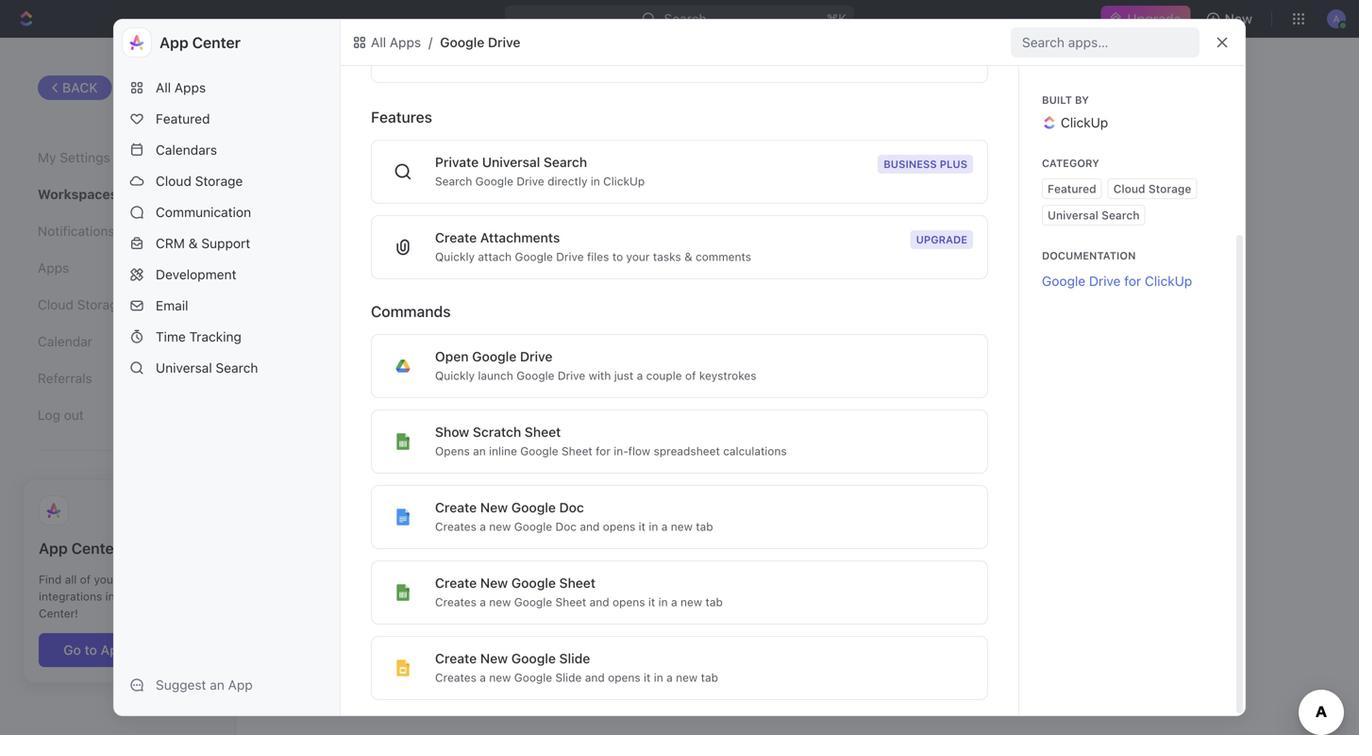 Task type: vqa. For each thing, say whether or not it's contained in the screenshot.


Task type: locate. For each thing, give the bounding box(es) containing it.
1 vertical spatial an
[[210, 677, 225, 693]]

all right l_lxf image
[[371, 34, 386, 50]]

my up calendars link
[[274, 74, 301, 97]]

create for slide
[[435, 651, 477, 667]]

Search apps… field
[[1023, 31, 1192, 54]]

and inside create new google doc creates a new google doc and opens it in a new tab
[[580, 520, 600, 533]]

and down create new google sheet creates a new google sheet and opens it in a new tab on the bottom of the page
[[585, 671, 605, 685]]

and right apps
[[150, 573, 170, 587]]

new button
[[1199, 4, 1264, 34]]

suggest an app
[[156, 677, 253, 693]]

it inside create new google doc creates a new google doc and opens it in a new tab
[[639, 520, 646, 533]]

account.
[[672, 52, 719, 65]]

2 horizontal spatial cloud storage
[[1114, 182, 1192, 195]]

1 horizontal spatial app center
[[160, 34, 241, 51]]

for down 'documentation'
[[1125, 273, 1142, 289]]

google inside show scratch sheet opens an inline google sheet for in-flow spreadsheet calculations
[[521, 445, 559, 458]]

0 vertical spatial it
[[639, 520, 646, 533]]

drive inside create attachments quickly attach google drive files to your tasks & comments
[[556, 250, 584, 263]]

search down private
[[435, 175, 472, 188]]

search up directly
[[544, 154, 587, 170]]

0 horizontal spatial apps
[[38, 260, 69, 276]]

all apps link left "/"
[[348, 31, 425, 54]]

create for sheet
[[435, 575, 477, 591]]

2 vertical spatial universal
[[156, 360, 212, 376]]

featured down category at right top
[[1048, 182, 1097, 195]]

upgrade link left new 'button' at the top right of page
[[1101, 6, 1191, 32]]

in for new google sheet
[[659, 596, 668, 609]]

3 creates from the top
[[435, 671, 477, 685]]

opens for doc
[[603, 520, 636, 533]]

new inside new 'button'
[[1225, 11, 1253, 26]]

and up create new google slide creates a new google slide and opens it in a new tab
[[590, 596, 610, 609]]

cloud storage link
[[122, 166, 332, 196], [1108, 178, 1198, 199], [38, 289, 197, 321]]

apps left "/"
[[390, 34, 421, 50]]

1 horizontal spatial an
[[473, 445, 486, 458]]

2 horizontal spatial clickup
[[1145, 273, 1193, 289]]

cloud down calendars
[[156, 173, 192, 189]]

1 horizontal spatial universal
[[482, 154, 540, 170]]

and for new google slide
[[585, 671, 605, 685]]

2 quickly from the top
[[435, 369, 475, 382]]

time tracking link
[[122, 322, 332, 352]]

sheet
[[525, 424, 561, 440], [562, 445, 593, 458], [560, 575, 596, 591], [556, 596, 587, 609]]

2 vertical spatial tab
[[701, 671, 718, 685]]

0 vertical spatial your
[[626, 250, 650, 263]]

1 vertical spatial doc
[[556, 520, 577, 533]]

universal down time
[[156, 360, 212, 376]]

in inside create new google doc creates a new google doc and opens it in a new tab
[[649, 520, 658, 533]]

opens inside create new google sheet creates a new google sheet and opens it in a new tab
[[613, 596, 645, 609]]

0 horizontal spatial of
[[80, 573, 91, 587]]

apps up calendars
[[175, 80, 206, 95]]

all apps link up calendars link
[[122, 73, 332, 103]]

an
[[473, 445, 486, 458], [210, 677, 225, 693]]

1 vertical spatial universal search
[[156, 360, 258, 376]]

0 horizontal spatial cloud storage
[[38, 297, 125, 313]]

1 create from the top
[[435, 230, 477, 245]]

scratch
[[473, 424, 521, 440]]

with inside open google drive quickly launch google drive with just a couple of keystrokes
[[589, 369, 611, 382]]

1 horizontal spatial my
[[274, 74, 301, 97]]

center inside dialog
[[192, 34, 241, 51]]

spreadsheet
[[654, 445, 720, 458]]

universal search up 'documentation'
[[1048, 209, 1140, 222]]

for left in-
[[596, 445, 611, 458]]

drive
[[488, 34, 521, 50], [517, 175, 545, 188], [556, 250, 584, 263], [1090, 273, 1121, 289], [520, 349, 553, 364], [558, 369, 586, 382]]

with
[[570, 52, 592, 65], [589, 369, 611, 382]]

0 vertical spatial my
[[274, 74, 301, 97]]

upgrade
[[1128, 11, 1182, 26], [916, 234, 968, 246]]

tab for sheet
[[706, 596, 723, 609]]

1 quickly from the top
[[435, 250, 475, 263]]

1 vertical spatial center
[[71, 540, 120, 558]]

0 vertical spatial opens
[[603, 520, 636, 533]]

0 horizontal spatial clickup
[[603, 175, 645, 188]]

1 creates from the top
[[435, 520, 477, 533]]

create inside create new google sheet creates a new google sheet and opens it in a new tab
[[435, 575, 477, 591]]

1 vertical spatial universal
[[1048, 209, 1099, 222]]

to right go
[[85, 643, 97, 658]]

an right suggest
[[210, 677, 225, 693]]

creates inside create new google doc creates a new google doc and opens it in a new tab
[[435, 520, 477, 533]]

2 vertical spatial apps
[[38, 260, 69, 276]]

creates inside create new google slide creates a new google slide and opens it in a new tab
[[435, 671, 477, 685]]

google inside create attachments quickly attach google drive files to your tasks & comments
[[515, 250, 553, 263]]

1 horizontal spatial all apps link
[[348, 31, 425, 54]]

calendar
[[38, 334, 92, 350]]

search
[[544, 154, 587, 170], [435, 175, 472, 188], [1102, 209, 1140, 222], [216, 360, 258, 376]]

& right tasks
[[685, 250, 693, 263]]

2 vertical spatial clickup
[[1145, 273, 1193, 289]]

0 horizontal spatial all
[[156, 80, 171, 95]]

universal
[[482, 154, 540, 170], [1048, 209, 1099, 222], [156, 360, 212, 376]]

to right files
[[613, 250, 623, 263]]

an inside button
[[210, 677, 225, 693]]

tab inside create new google sheet creates a new google sheet and opens it in a new tab
[[706, 596, 723, 609]]

1 horizontal spatial of
[[685, 369, 696, 382]]

drive left directly
[[517, 175, 545, 188]]

1 horizontal spatial upgrade link
[[1101, 6, 1191, 32]]

referrals
[[38, 371, 92, 386]]

doc down show scratch sheet opens an inline google sheet for in-flow spreadsheet calculations at the bottom of the page
[[560, 500, 584, 516]]

& inside create attachments quickly attach google drive files to your tasks & comments
[[685, 250, 693, 263]]

and inside create new google sheet creates a new google sheet and opens it in a new tab
[[590, 596, 610, 609]]

1 vertical spatial all apps
[[156, 80, 206, 95]]

1 horizontal spatial featured link
[[1042, 178, 1102, 199]]

universal search down time tracking
[[156, 360, 258, 376]]

0 vertical spatial for
[[1125, 273, 1142, 289]]

cloud storage up calendar
[[38, 297, 125, 313]]

your left apps
[[94, 573, 117, 587]]

search...
[[664, 11, 718, 26]]

⌘k
[[826, 11, 847, 26]]

all apps up calendars
[[156, 80, 206, 95]]

0 vertical spatial all apps link
[[348, 31, 425, 54]]

4 create from the top
[[435, 651, 477, 667]]

in inside create new google sheet creates a new google sheet and opens it in a new tab
[[659, 596, 668, 609]]

1 vertical spatial all
[[156, 80, 171, 95]]

sheet right scratch
[[525, 424, 561, 440]]

apple's
[[283, 296, 335, 314]]

1 vertical spatial creates
[[435, 596, 477, 609]]

to inside create attachments quickly attach google drive files to your tasks & comments
[[613, 250, 623, 263]]

in for new google doc
[[649, 520, 658, 533]]

quickly inside open google drive quickly launch google drive with just a couple of keystrokes
[[435, 369, 475, 382]]

2 vertical spatial creates
[[435, 671, 477, 685]]

3 create from the top
[[435, 575, 477, 591]]

support
[[201, 236, 250, 251]]

workspace
[[339, 296, 415, 314]]

new for new google slide
[[480, 651, 508, 667]]

create inside create new google slide creates a new google slide and opens it in a new tab
[[435, 651, 477, 667]]

new inside create new google slide creates a new google slide and opens it in a new tab
[[480, 651, 508, 667]]

crm & support link
[[122, 228, 332, 259]]

it inside create new google slide creates a new google slide and opens it in a new tab
[[644, 671, 651, 685]]

drive left files
[[556, 250, 584, 263]]

cloud storage up communication
[[156, 173, 243, 189]]

creates inside create new google sheet creates a new google sheet and opens it in a new tab
[[435, 596, 477, 609]]

and for new google sheet
[[590, 596, 610, 609]]

0 horizontal spatial an
[[210, 677, 225, 693]]

upgrade link
[[1101, 6, 1191, 32], [911, 230, 973, 249]]

with right person
[[570, 52, 592, 65]]

1 vertical spatial app center
[[39, 540, 120, 558]]

0 vertical spatial center
[[192, 34, 241, 51]]

2 creates from the top
[[435, 596, 477, 609]]

universal right private
[[482, 154, 540, 170]]

quickly inside create attachments quickly attach google drive files to your tasks & comments
[[435, 250, 475, 263]]

it for new google slide
[[644, 671, 651, 685]]

0 vertical spatial clickup
[[1061, 115, 1109, 130]]

1 horizontal spatial &
[[685, 250, 693, 263]]

attachments
[[480, 230, 560, 245]]

0 vertical spatial tab
[[696, 520, 713, 533]]

only
[[504, 52, 527, 65]]

0 horizontal spatial my
[[38, 150, 56, 165]]

1 vertical spatial featured link
[[1042, 178, 1102, 199]]

0 horizontal spatial all apps link
[[122, 73, 332, 103]]

1 vertical spatial workspaces
[[38, 187, 118, 202]]

tab inside create new google slide creates a new google slide and opens it in a new tab
[[701, 671, 718, 685]]

2 horizontal spatial storage
[[1149, 182, 1192, 195]]

2 horizontal spatial cloud
[[1114, 182, 1146, 195]]

it
[[639, 520, 646, 533], [649, 596, 655, 609], [644, 671, 651, 685]]

calculations
[[723, 445, 787, 458]]

my left "settings"
[[38, 150, 56, 165]]

workspaces
[[306, 74, 415, 97], [38, 187, 118, 202]]

1 vertical spatial of
[[80, 573, 91, 587]]

1 vertical spatial upgrade
[[916, 234, 968, 246]]

with left just
[[589, 369, 611, 382]]

1 horizontal spatial cloud storage
[[156, 173, 243, 189]]

create inside create attachments quickly attach google drive files to your tasks & comments
[[435, 230, 477, 245]]

new for new google sheet
[[480, 575, 508, 591]]

cloud storage for cloud storage link under apps link
[[38, 297, 125, 313]]

tab inside create new google doc creates a new google doc and opens it in a new tab
[[696, 520, 713, 533]]

create
[[435, 230, 477, 245], [435, 500, 477, 516], [435, 575, 477, 591], [435, 651, 477, 667]]

and up create new google sheet creates a new google sheet and opens it in a new tab on the bottom of the page
[[580, 520, 600, 533]]

center
[[192, 34, 241, 51], [71, 540, 120, 558], [129, 643, 172, 658]]

workspaces up notifications
[[38, 187, 118, 202]]

cloud storage up 'documentation'
[[1114, 182, 1192, 195]]

new for new google doc
[[480, 500, 508, 516]]

1 horizontal spatial featured
[[1048, 182, 1097, 195]]

2 horizontal spatial to
[[636, 52, 647, 65]]

center!
[[39, 607, 78, 621]]

1 horizontal spatial storage
[[195, 173, 243, 189]]

2 horizontal spatial apps
[[390, 34, 421, 50]]

crm
[[156, 236, 185, 251]]

in inside create new google slide creates a new google slide and opens it in a new tab
[[654, 671, 663, 685]]

suggest
[[156, 677, 206, 693]]

0 horizontal spatial upgrade link
[[911, 230, 973, 249]]

create inside create new google doc creates a new google doc and opens it in a new tab
[[435, 500, 477, 516]]

0 horizontal spatial workspaces
[[38, 187, 118, 202]]

of right couple
[[685, 369, 696, 382]]

0 vertical spatial upgrade
[[1128, 11, 1182, 26]]

2 create from the top
[[435, 500, 477, 516]]

create new google slide creates a new google slide and opens it in a new tab
[[435, 651, 718, 685]]

featured link down category at right top
[[1042, 178, 1102, 199]]

0 vertical spatial universal search link
[[1042, 205, 1146, 226]]

1 horizontal spatial workspaces
[[306, 74, 415, 97]]

1 vertical spatial universal search link
[[122, 353, 332, 383]]

1 horizontal spatial your
[[626, 250, 650, 263]]

0 horizontal spatial featured
[[156, 111, 210, 127]]

featured up calendars
[[156, 111, 210, 127]]

my for my workspaces
[[274, 74, 301, 97]]

1 horizontal spatial apps
[[175, 80, 206, 95]]

app inside the find all of your apps and integrations in our new app center!
[[164, 590, 185, 604]]

new
[[489, 520, 511, 533], [671, 520, 693, 533], [139, 590, 161, 604], [489, 596, 511, 609], [681, 596, 703, 609], [489, 671, 511, 685], [676, 671, 698, 685]]

0 vertical spatial all apps
[[371, 34, 421, 50]]

upgrade down plus
[[916, 234, 968, 246]]

0 vertical spatial featured link
[[122, 104, 332, 134]]

clickup inside private universal search search google drive directly in clickup
[[603, 175, 645, 188]]

my settings link
[[38, 142, 197, 174]]

1 horizontal spatial upgrade
[[1128, 11, 1182, 26]]

0 horizontal spatial center
[[71, 540, 120, 558]]

0 vertical spatial slide
[[560, 651, 590, 667]]

google
[[440, 34, 485, 50], [476, 175, 514, 188], [515, 250, 553, 263], [1042, 273, 1086, 289], [472, 349, 517, 364], [517, 369, 555, 382], [521, 445, 559, 458], [512, 500, 556, 516], [514, 520, 552, 533], [512, 575, 556, 591], [514, 596, 552, 609], [512, 651, 556, 667], [514, 671, 552, 685]]

1 vertical spatial tab
[[706, 596, 723, 609]]

attach
[[478, 250, 512, 263]]

opens inside create new google doc creates a new google doc and opens it in a new tab
[[603, 520, 636, 533]]

it inside create new google sheet creates a new google sheet and opens it in a new tab
[[649, 596, 655, 609]]

new inside create new google sheet creates a new google sheet and opens it in a new tab
[[480, 575, 508, 591]]

cloud
[[156, 173, 192, 189], [1114, 182, 1146, 195], [38, 297, 74, 313]]

your left tasks
[[626, 250, 650, 263]]

to for be
[[636, 52, 647, 65]]

1 horizontal spatial universal search
[[1048, 209, 1140, 222]]

flow
[[628, 445, 651, 458]]

files
[[587, 250, 609, 263]]

1 vertical spatial your
[[94, 573, 117, 587]]

storage
[[195, 173, 243, 189], [1149, 182, 1192, 195], [77, 297, 125, 313]]

0 horizontal spatial for
[[596, 445, 611, 458]]

doc up create new google sheet creates a new google sheet and opens it in a new tab on the bottom of the page
[[556, 520, 577, 533]]

universal up 'documentation'
[[1048, 209, 1099, 222]]

&
[[189, 236, 198, 251], [685, 250, 693, 263]]

quickly left the attach
[[435, 250, 475, 263]]

and inside create new google slide creates a new google slide and opens it in a new tab
[[585, 671, 605, 685]]

apps down notifications
[[38, 260, 69, 276]]

keystrokes
[[699, 369, 757, 382]]

1 vertical spatial all apps link
[[122, 73, 332, 103]]

go to app center button
[[39, 634, 196, 667]]

2 vertical spatial it
[[644, 671, 651, 685]]

to left the this
[[636, 52, 647, 65]]

back
[[62, 80, 98, 95]]

1 horizontal spatial all
[[371, 34, 386, 50]]

cloud storage
[[156, 173, 243, 189], [1114, 182, 1192, 195], [38, 297, 125, 313]]

1 vertical spatial for
[[596, 445, 611, 458]]

of right all
[[80, 573, 91, 587]]

1 vertical spatial to
[[613, 250, 623, 263]]

sheet left in-
[[562, 445, 593, 458]]

drive inside private universal search search google drive directly in clickup
[[517, 175, 545, 188]]

0 vertical spatial universal
[[482, 154, 540, 170]]

upgrade up the search apps… field
[[1128, 11, 1182, 26]]

1 horizontal spatial clickup
[[1061, 115, 1109, 130]]

0 horizontal spatial upgrade
[[916, 234, 968, 246]]

all up calendars
[[156, 80, 171, 95]]

featured link up calendars link
[[122, 104, 332, 134]]

apps
[[390, 34, 421, 50], [175, 80, 206, 95], [38, 260, 69, 276]]

& right "crm"
[[189, 236, 198, 251]]

cloud storage link down apps link
[[38, 289, 197, 321]]

of inside the find all of your apps and integrations in our new app center!
[[80, 573, 91, 587]]

universal search link up 'documentation'
[[1042, 205, 1146, 226]]

1 vertical spatial with
[[589, 369, 611, 382]]

all for the topmost all apps link
[[371, 34, 386, 50]]

show
[[435, 424, 470, 440]]

to
[[636, 52, 647, 65], [613, 250, 623, 263], [85, 643, 97, 658]]

workspaces inside workspaces link
[[38, 187, 118, 202]]

universal search link down time tracking link
[[122, 353, 332, 383]]

0 vertical spatial workspaces
[[306, 74, 415, 97]]

quickly down open on the left top of the page
[[435, 369, 475, 382]]

opens inside create new google slide creates a new google slide and opens it in a new tab
[[608, 671, 641, 685]]

all apps left "/"
[[371, 34, 421, 50]]

0 vertical spatial creates
[[435, 520, 477, 533]]

create new google doc creates a new google doc and opens it in a new tab
[[435, 500, 713, 533]]

an left the inline
[[473, 445, 486, 458]]

1 vertical spatial opens
[[613, 596, 645, 609]]

0 horizontal spatial app center
[[39, 540, 120, 558]]

cloud up calendar
[[38, 297, 74, 313]]

all
[[371, 34, 386, 50], [156, 80, 171, 95]]

built
[[1042, 94, 1073, 106]]

workspaces down l_lxf image
[[306, 74, 415, 97]]

0 vertical spatial universal search
[[1048, 209, 1140, 222]]

of inside open google drive quickly launch google drive with just a couple of keystrokes
[[685, 369, 696, 382]]

1 horizontal spatial all apps
[[371, 34, 421, 50]]

creates
[[435, 520, 477, 533], [435, 596, 477, 609], [435, 671, 477, 685]]

of
[[685, 369, 696, 382], [80, 573, 91, 587]]

apps inside apps link
[[38, 260, 69, 276]]

0 horizontal spatial storage
[[77, 297, 125, 313]]

1 vertical spatial clickup
[[603, 175, 645, 188]]

upgrade link down plus
[[911, 230, 973, 249]]

tab for doc
[[696, 520, 713, 533]]

0 vertical spatial quickly
[[435, 250, 475, 263]]

create new google sheet creates a new google sheet and opens it in a new tab
[[435, 575, 723, 609]]

notifications link
[[38, 215, 197, 248]]

2 horizontal spatial center
[[192, 34, 241, 51]]

your inside the find all of your apps and integrations in our new app center!
[[94, 573, 117, 587]]

dialog
[[113, 0, 1246, 717]]

in for new google slide
[[654, 671, 663, 685]]

new inside create new google doc creates a new google doc and opens it in a new tab
[[480, 500, 508, 516]]

cloud up 'documentation'
[[1114, 182, 1146, 195]]

featured link
[[122, 104, 332, 134], [1042, 178, 1102, 199]]



Task type: describe. For each thing, give the bounding box(es) containing it.
to for attachments
[[613, 250, 623, 263]]

/
[[429, 34, 433, 50]]

referrals link
[[38, 363, 197, 395]]

+
[[544, 154, 589, 244]]

crm & support
[[156, 236, 250, 251]]

for inside show scratch sheet opens an inline google sheet for in-flow spreadsheet calculations
[[596, 445, 611, 458]]

the
[[484, 52, 501, 65]]

my workspaces
[[274, 74, 415, 97]]

go to app center
[[63, 643, 172, 658]]

development link
[[122, 260, 332, 290]]

to inside button
[[85, 643, 97, 658]]

tab for slide
[[701, 671, 718, 685]]

by
[[1075, 94, 1089, 106]]

tasks
[[653, 250, 681, 263]]

center inside go to app center button
[[129, 643, 172, 658]]

0 horizontal spatial universal search link
[[122, 353, 332, 383]]

calendars link
[[122, 135, 332, 165]]

inline
[[489, 445, 517, 458]]

calendars
[[156, 142, 217, 158]]

creates for new google sheet
[[435, 596, 477, 609]]

plus
[[940, 158, 968, 170]]

just
[[614, 369, 634, 382]]

comments
[[696, 250, 752, 263]]

out
[[64, 408, 84, 423]]

email link
[[122, 291, 332, 321]]

1 vertical spatial upgrade link
[[911, 230, 973, 249]]

create attachments quickly attach google drive files to your tasks & comments
[[435, 230, 752, 263]]

cloud storage link up 'documentation'
[[1108, 178, 1198, 199]]

open google drive quickly launch google drive with just a couple of keystrokes
[[435, 349, 757, 382]]

drive down 'documentation'
[[1090, 273, 1121, 289]]

communication link
[[122, 197, 332, 228]]

show scratch sheet opens an inline google sheet for in-flow spreadsheet calculations
[[435, 424, 787, 458]]

you'll
[[435, 52, 464, 65]]

it for new google doc
[[639, 520, 646, 533]]

features
[[371, 108, 432, 126]]

0 vertical spatial featured
[[156, 111, 210, 127]]

email
[[156, 298, 188, 313]]

apps link
[[38, 252, 197, 284]]

access
[[595, 52, 633, 65]]

l_lxf image
[[352, 35, 367, 50]]

0 horizontal spatial cloud
[[38, 297, 74, 313]]

all apps for the topmost all apps link
[[371, 34, 421, 50]]

be
[[467, 52, 481, 65]]

1 vertical spatial slide
[[556, 671, 582, 685]]

workspaces link
[[38, 179, 197, 211]]

directly
[[548, 175, 588, 188]]

notifications
[[38, 223, 115, 239]]

drive up only
[[488, 34, 521, 50]]

private universal search search google drive directly in clickup
[[435, 154, 645, 188]]

and for new google doc
[[580, 520, 600, 533]]

couple
[[646, 369, 682, 382]]

your inside create attachments quickly attach google drive files to your tasks & comments
[[626, 250, 650, 263]]

and inside the find all of your apps and integrations in our new app center!
[[150, 573, 170, 587]]

sheet down create new google doc creates a new google doc and opens it in a new tab at the bottom of page
[[560, 575, 596, 591]]

cloud storage for cloud storage link over 'documentation'
[[1114, 182, 1192, 195]]

0 horizontal spatial universal search
[[156, 360, 258, 376]]

business
[[884, 158, 937, 170]]

dialog containing app center
[[113, 0, 1246, 717]]

apps for the leftmost all apps link
[[175, 80, 206, 95]]

commands
[[371, 303, 451, 321]]

apps
[[121, 573, 147, 587]]

drive right open on the left top of the page
[[520, 349, 553, 364]]

go
[[63, 643, 81, 658]]

drive left just
[[558, 369, 586, 382]]

tracking
[[189, 329, 242, 345]]

development
[[156, 267, 236, 282]]

0 horizontal spatial featured link
[[122, 104, 332, 134]]

integrations
[[39, 590, 102, 604]]

0 vertical spatial doc
[[560, 500, 584, 516]]

1 horizontal spatial for
[[1125, 273, 1142, 289]]

business plus link
[[878, 155, 973, 174]]

a
[[334, 171, 365, 227]]

my settings
[[38, 150, 110, 165]]

log out link
[[38, 400, 197, 432]]

google inside private universal search search google drive directly in clickup
[[476, 175, 514, 188]]

private
[[435, 154, 479, 170]]

1 horizontal spatial cloud
[[156, 173, 192, 189]]

back link
[[38, 76, 112, 100]]

cloud storage link down calendars link
[[122, 166, 332, 196]]

communication
[[156, 204, 251, 220]]

this
[[650, 52, 669, 65]]

find
[[39, 573, 62, 587]]

google drive for clickup link
[[1042, 271, 1193, 292]]

1 vertical spatial featured
[[1048, 182, 1097, 195]]

time tracking
[[156, 329, 242, 345]]

creates for new google doc
[[435, 520, 477, 533]]

google drive for clickup
[[1042, 273, 1193, 289]]

category
[[1042, 157, 1100, 169]]

in inside private universal search search google drive directly in clickup
[[591, 175, 600, 188]]

opens for sheet
[[613, 596, 645, 609]]

time
[[156, 329, 186, 345]]

0 horizontal spatial &
[[189, 236, 198, 251]]

0 vertical spatial with
[[570, 52, 592, 65]]

it for new google sheet
[[649, 596, 655, 609]]

all
[[65, 573, 77, 587]]

0 vertical spatial upgrade link
[[1101, 6, 1191, 32]]

universal inside private universal search search google drive directly in clickup
[[482, 154, 540, 170]]

open
[[435, 349, 469, 364]]

all apps for the leftmost all apps link
[[156, 80, 206, 95]]

upgrade inside dialog
[[916, 234, 968, 246]]

create for doc
[[435, 500, 477, 516]]

all for the leftmost all apps link
[[156, 80, 171, 95]]

settings
[[60, 150, 110, 165]]

/ google drive
[[429, 34, 521, 50]]

built by
[[1042, 94, 1089, 106]]

my for my settings
[[38, 150, 56, 165]]

2 horizontal spatial universal
[[1048, 209, 1099, 222]]

1 horizontal spatial universal search link
[[1042, 205, 1146, 226]]

in-
[[614, 445, 629, 458]]

a inside open google drive quickly launch google drive with just a couple of keystrokes
[[637, 369, 643, 382]]

our
[[118, 590, 136, 604]]

search down time tracking link
[[216, 360, 258, 376]]

an inside show scratch sheet opens an inline google sheet for in-flow spreadsheet calculations
[[473, 445, 486, 458]]

clickup inside the google drive for clickup link
[[1145, 273, 1193, 289]]

opens
[[435, 445, 470, 458]]

creates for new google slide
[[435, 671, 477, 685]]

opens for slide
[[608, 671, 641, 685]]

in inside the find all of your apps and integrations in our new app center!
[[105, 590, 115, 604]]

sheet up create new google slide creates a new google slide and opens it in a new tab
[[556, 596, 587, 609]]

apps for the topmost all apps link
[[390, 34, 421, 50]]

create for attach
[[435, 230, 477, 245]]

you'll be the only person with access to this account.
[[435, 52, 719, 65]]

log
[[38, 408, 60, 423]]

person
[[530, 52, 567, 65]]

log out
[[38, 408, 84, 423]]

search up 'documentation'
[[1102, 209, 1140, 222]]

business plus
[[884, 158, 968, 170]]

find all of your apps and integrations in our new app center!
[[39, 573, 185, 621]]

suggest an app button
[[122, 670, 332, 701]]

0 horizontal spatial universal
[[156, 360, 212, 376]]

calendar link
[[38, 326, 197, 358]]

launch
[[478, 369, 513, 382]]

apple's workspace
[[283, 296, 415, 314]]

documentation
[[1042, 250, 1136, 262]]

new inside the find all of your apps and integrations in our new app center!
[[139, 590, 161, 604]]



